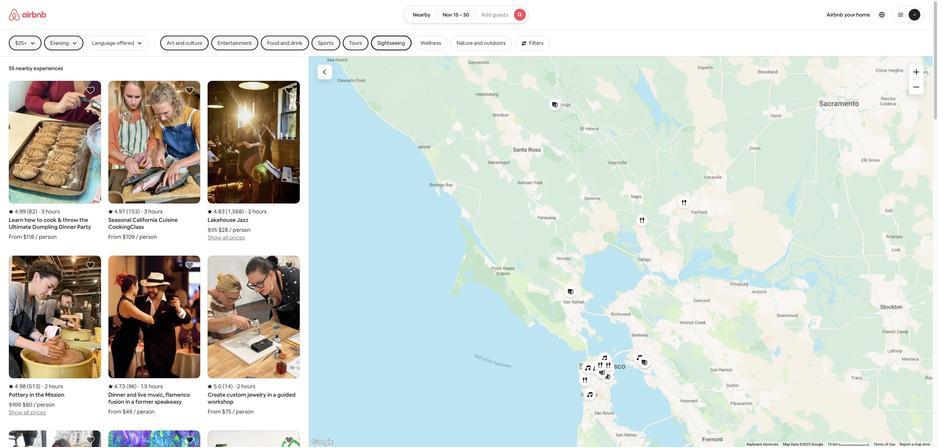 Task type: locate. For each thing, give the bounding box(es) containing it.
and down "(96)"
[[127, 392, 137, 399]]

person inside 'lakehouse jazz $35 $28 / person show all prices'
[[233, 227, 251, 234]]

1 vertical spatial the
[[35, 392, 44, 399]]

jewelry
[[248, 392, 266, 399]]

in down (513) on the bottom of page
[[30, 392, 34, 399]]

add to wishlist image
[[86, 86, 95, 95], [86, 261, 95, 270], [185, 261, 194, 270], [86, 436, 95, 445], [185, 436, 194, 445], [285, 436, 294, 445]]

1 3 from the left
[[41, 208, 44, 215]]

Tours button
[[343, 36, 368, 50]]

create custom jewelry in a guided workshop group
[[208, 256, 300, 416]]

/ right $28
[[229, 227, 232, 234]]

· 2 hours
[[245, 208, 267, 215], [42, 383, 63, 390], [234, 383, 256, 390]]

throw
[[63, 217, 78, 224]]

2 inside create custom jewelry in a guided workshop group
[[237, 383, 240, 390]]

and left the drink at the top left of page
[[281, 40, 290, 46]]

· 2 hours inside lakehouse jazz group
[[245, 208, 267, 215]]

hours for custom
[[241, 383, 256, 390]]

hours for california
[[148, 208, 163, 215]]

3 for 4.99 (82)
[[41, 208, 44, 215]]

show inside pottery in the mission $100 $80 / person show all prices
[[9, 409, 23, 416]]

1 horizontal spatial in
[[126, 399, 130, 406]]

seasonal california cuisine cookingclass group
[[108, 81, 200, 241]]

nearby
[[413, 11, 431, 18]]

person inside dinner and live music, flamenco fusion in a former speakeasy from $49 / person
[[137, 409, 155, 416]]

speakeasy
[[155, 399, 182, 406]]

4.83
[[214, 208, 225, 215]]

person down dumpling
[[39, 234, 57, 241]]

in right jewelry
[[268, 392, 272, 399]]

dinner and live music, flamenco fusion in a former speakeasy group
[[108, 256, 200, 416]]

nearby
[[16, 65, 32, 72]]

person right $75
[[236, 409, 254, 416]]

©2023
[[816, 443, 827, 447]]

0 vertical spatial all
[[223, 234, 228, 241]]

1 vertical spatial all
[[24, 409, 29, 416]]

0 horizontal spatial all
[[24, 409, 29, 416]]

hours inside create custom jewelry in a guided workshop group
[[241, 383, 256, 390]]

hours up the music,
[[149, 383, 163, 390]]

0 horizontal spatial 2
[[45, 383, 48, 390]]

1 vertical spatial show all prices button
[[9, 409, 46, 416]]

keyboard shortcuts
[[763, 443, 795, 447]]

add to wishlist image inside seasonal california cuisine cookingclass group
[[185, 86, 194, 95]]

airbnb
[[827, 11, 844, 18]]

from down workshop
[[208, 409, 221, 416]]

person down jazz
[[233, 227, 251, 234]]

from down fusion
[[108, 409, 121, 416]]

hours inside learn how to cook & throw the ultimate dumpling dinner party group
[[46, 208, 60, 215]]

learn how to cook & throw the ultimate dumpling dinner party group
[[9, 81, 101, 241]]

hours for in
[[49, 383, 63, 390]]

$100
[[9, 402, 21, 409]]

0 vertical spatial show
[[208, 234, 222, 241]]

prices down jazz
[[229, 234, 245, 241]]

the inside the learn how to cook & throw the ultimate dumpling dinner party from $118 / person
[[79, 217, 88, 224]]

/ inside 'lakehouse jazz $35 $28 / person show all prices'
[[229, 227, 232, 234]]

4.98 (513)
[[15, 383, 40, 390]]

· inside learn how to cook & throw the ultimate dumpling dinner party group
[[39, 208, 40, 215]]

· right the (153)
[[141, 208, 143, 215]]

the
[[79, 217, 88, 224], [35, 392, 44, 399]]

hours up cook
[[46, 208, 60, 215]]

the down (513) on the bottom of page
[[35, 392, 44, 399]]

airbnb your home
[[827, 11, 871, 18]]

· inside lakehouse jazz group
[[245, 208, 247, 215]]

add to wishlist image for 4.83 (1,568)
[[285, 86, 294, 95]]

person
[[233, 227, 251, 234], [39, 234, 57, 241], [139, 234, 157, 241], [37, 402, 55, 409], [137, 409, 155, 416], [236, 409, 254, 416]]

use
[[890, 443, 896, 447]]

3 inside seasonal california cuisine cookingclass group
[[144, 208, 147, 215]]

nature
[[457, 40, 473, 46]]

· inside "dinner and live music, flamenco fusion in a former speakeasy" "group"
[[138, 383, 139, 390]]

person down the mission
[[37, 402, 55, 409]]

0 horizontal spatial dinner
[[59, 224, 76, 231]]

hours inside "dinner and live music, flamenco fusion in a former speakeasy" "group"
[[149, 383, 163, 390]]

add to wishlist image inside "dinner and live music, flamenco fusion in a former speakeasy" "group"
[[185, 261, 194, 270]]

all down $28
[[223, 234, 228, 241]]

food
[[267, 40, 279, 46]]

add to wishlist image for 4.97 (153)
[[185, 86, 194, 95]]

· right the (82)
[[39, 208, 40, 215]]

1.5
[[141, 383, 147, 390]]

3 up the to
[[41, 208, 44, 215]]

cook
[[44, 217, 57, 224]]

custom
[[227, 392, 246, 399]]

3 up california
[[144, 208, 147, 215]]

add to wishlist image inside create custom jewelry in a guided workshop group
[[285, 261, 294, 270]]

4.83 (1,568)
[[214, 208, 244, 215]]

map
[[799, 443, 807, 447]]

· 2 hours inside create custom jewelry in a guided workshop group
[[234, 383, 256, 390]]

1 horizontal spatial show
[[208, 234, 222, 241]]

· inside pottery in the mission group
[[42, 383, 43, 390]]

0 horizontal spatial a
[[131, 399, 134, 406]]

google
[[828, 443, 840, 447]]

language offered button
[[86, 36, 148, 50]]

· inside create custom jewelry in a guided workshop group
[[234, 383, 236, 390]]

pottery
[[9, 392, 28, 399]]

person down california
[[139, 234, 157, 241]]

from left $109
[[108, 234, 121, 241]]

0 vertical spatial dinner
[[59, 224, 76, 231]]

/
[[229, 227, 232, 234], [35, 234, 38, 241], [136, 234, 138, 241], [34, 402, 36, 409], [134, 409, 136, 416], [233, 409, 235, 416]]

prices
[[229, 234, 245, 241], [30, 409, 46, 416]]

1 horizontal spatial · 3 hours
[[141, 208, 163, 215]]

·
[[39, 208, 40, 215], [141, 208, 143, 215], [245, 208, 247, 215], [42, 383, 43, 390], [138, 383, 139, 390], [234, 383, 236, 390]]

1 · 3 hours from the left
[[39, 208, 60, 215]]

0 horizontal spatial prices
[[30, 409, 46, 416]]

· 2 hours for in
[[42, 383, 63, 390]]

(1,568)
[[226, 208, 244, 215]]

· left 1.5
[[138, 383, 139, 390]]

data
[[808, 443, 815, 447]]

· for (153)
[[141, 208, 143, 215]]

person down 'former'
[[137, 409, 155, 416]]

–
[[460, 11, 462, 18]]

show all prices button down lakehouse
[[208, 234, 245, 241]]

Wellness button
[[414, 36, 448, 50]]

and for drink
[[281, 40, 290, 46]]

learn how to cook & throw the ultimate dumpling dinner party from $118 / person
[[9, 217, 91, 241]]

· 3 hours up california
[[141, 208, 163, 215]]

hours
[[46, 208, 60, 215], [148, 208, 163, 215], [253, 208, 267, 215], [49, 383, 63, 390], [149, 383, 163, 390], [241, 383, 256, 390]]

/ right '$118'
[[35, 234, 38, 241]]

2 inside lakehouse jazz group
[[248, 208, 251, 215]]

/ right $80
[[34, 402, 36, 409]]

· right (14)
[[234, 383, 236, 390]]

music,
[[148, 392, 164, 399]]

all inside pottery in the mission $100 $80 / person show all prices
[[24, 409, 29, 416]]

1 horizontal spatial 2
[[237, 383, 240, 390]]

keyboard
[[763, 443, 778, 447]]

· up jazz
[[245, 208, 247, 215]]

person inside pottery in the mission $100 $80 / person show all prices
[[37, 402, 55, 409]]

hours up jewelry
[[241, 383, 256, 390]]

· 2 hours for jazz
[[245, 208, 267, 215]]

· for (14)
[[234, 383, 236, 390]]

hours inside pottery in the mission group
[[49, 383, 63, 390]]

art and culture
[[167, 40, 202, 46]]

show down $100
[[9, 409, 23, 416]]

google map
showing 24 experiences. region
[[309, 56, 933, 447]]

1 vertical spatial show
[[9, 409, 23, 416]]

and for live
[[127, 392, 137, 399]]

0 horizontal spatial the
[[35, 392, 44, 399]]

0 horizontal spatial in
[[30, 392, 34, 399]]

the right throw
[[79, 217, 88, 224]]

0 horizontal spatial 3
[[41, 208, 44, 215]]

0 horizontal spatial show
[[9, 409, 23, 416]]

· 3 hours up cook
[[39, 208, 60, 215]]

0 vertical spatial prices
[[229, 234, 245, 241]]

cookingclass
[[108, 224, 144, 231]]

from inside the learn how to cook & throw the ultimate dumpling dinner party from $118 / person
[[9, 234, 22, 241]]

food and drink
[[267, 40, 303, 46]]

· 3 hours inside learn how to cook & throw the ultimate dumpling dinner party group
[[39, 208, 60, 215]]

and inside 'button'
[[176, 40, 185, 46]]

hours for and
[[149, 383, 163, 390]]

zoom out image
[[914, 84, 920, 90]]

2 horizontal spatial 2
[[248, 208, 251, 215]]

Entertainment button
[[211, 36, 258, 50]]

and right the art
[[176, 40, 185, 46]]

· for (96)
[[138, 383, 139, 390]]

4.99
[[15, 208, 26, 215]]

· for (1,568)
[[245, 208, 247, 215]]

show all prices button
[[208, 234, 245, 241], [9, 409, 46, 416]]

in up $49
[[126, 399, 130, 406]]

ultimate
[[9, 224, 31, 231]]

hours up california
[[148, 208, 163, 215]]

from down ultimate
[[9, 234, 22, 241]]

0 horizontal spatial show all prices button
[[9, 409, 46, 416]]

1 horizontal spatial prices
[[229, 234, 245, 241]]

2 up custom
[[237, 383, 240, 390]]

show all prices button inside lakehouse jazz group
[[208, 234, 245, 241]]

hours inside seasonal california cuisine cookingclass group
[[148, 208, 163, 215]]

5.0 (14)
[[214, 383, 233, 390]]

2 · 3 hours from the left
[[141, 208, 163, 215]]

and
[[176, 40, 185, 46], [281, 40, 290, 46], [474, 40, 483, 46], [127, 392, 137, 399]]

dinner left party
[[59, 224, 76, 231]]

hours inside lakehouse jazz group
[[253, 208, 267, 215]]

prices inside 'lakehouse jazz $35 $28 / person show all prices'
[[229, 234, 245, 241]]

· 3 hours inside seasonal california cuisine cookingclass group
[[141, 208, 163, 215]]

1 vertical spatial dinner
[[108, 392, 126, 399]]

3 inside learn how to cook & throw the ultimate dumpling dinner party group
[[41, 208, 44, 215]]

a up $49
[[131, 399, 134, 406]]

/ inside dinner and live music, flamenco fusion in a former speakeasy from $49 / person
[[134, 409, 136, 416]]

/ right $109
[[136, 234, 138, 241]]

2 up the mission
[[45, 383, 48, 390]]

prices down $80
[[30, 409, 46, 416]]

from
[[9, 234, 22, 241], [108, 234, 121, 241], [108, 409, 121, 416], [208, 409, 221, 416]]

2 for (1,568)
[[248, 208, 251, 215]]

outdoors
[[484, 40, 506, 46]]

/ right $75
[[233, 409, 235, 416]]

show all prices button down pottery
[[9, 409, 46, 416]]

$75
[[222, 409, 231, 416]]

add to wishlist image
[[185, 86, 194, 95], [285, 86, 294, 95], [285, 261, 294, 270]]

Nature and outdoors button
[[451, 36, 512, 50]]

show all prices button inside pottery in the mission group
[[9, 409, 46, 416]]

a inside 'create custom jewelry in a guided workshop from $75 / person'
[[273, 392, 276, 399]]

0 horizontal spatial · 3 hours
[[39, 208, 60, 215]]

report a map error
[[900, 443, 931, 447]]

30
[[463, 11, 469, 18]]

and right nature
[[474, 40, 483, 46]]

hours for jazz
[[253, 208, 267, 215]]

3
[[41, 208, 44, 215], [144, 208, 147, 215]]

2 up jazz
[[248, 208, 251, 215]]

Sports button
[[312, 36, 340, 50]]

how
[[25, 217, 36, 224]]

show inside 'lakehouse jazz $35 $28 / person show all prices'
[[208, 234, 222, 241]]

· 2 hours up jazz
[[245, 208, 267, 215]]

&
[[58, 217, 62, 224]]

1 horizontal spatial show all prices button
[[208, 234, 245, 241]]

· 2 hours up the mission
[[42, 383, 63, 390]]

live
[[138, 392, 146, 399]]

sightseeing
[[378, 40, 405, 46]]

person inside 'create custom jewelry in a guided workshop from $75 / person'
[[236, 409, 254, 416]]

hours up the mission
[[49, 383, 63, 390]]

0 vertical spatial the
[[79, 217, 88, 224]]

· 2 hours up custom
[[234, 383, 256, 390]]

0 vertical spatial show all prices button
[[208, 234, 245, 241]]

in inside dinner and live music, flamenco fusion in a former speakeasy from $49 / person
[[126, 399, 130, 406]]

Art and culture button
[[160, 36, 209, 50]]

your
[[845, 11, 856, 18]]

1 horizontal spatial dinner
[[108, 392, 126, 399]]

5 km button
[[842, 442, 872, 447]]

jazz
[[237, 217, 249, 224]]

show down $35
[[208, 234, 222, 241]]

2 3 from the left
[[144, 208, 147, 215]]

1 horizontal spatial 3
[[144, 208, 147, 215]]

1 horizontal spatial the
[[79, 217, 88, 224]]

dinner inside dinner and live music, flamenco fusion in a former speakeasy from $49 / person
[[108, 392, 126, 399]]

2 horizontal spatial a
[[912, 443, 914, 447]]

hours for how
[[46, 208, 60, 215]]

show
[[208, 234, 222, 241], [9, 409, 23, 416]]

hours right (1,568)
[[253, 208, 267, 215]]

and inside dinner and live music, flamenco fusion in a former speakeasy from $49 / person
[[127, 392, 137, 399]]

1 vertical spatial prices
[[30, 409, 46, 416]]

all down $80
[[24, 409, 29, 416]]

· 1.5 hours
[[138, 383, 163, 390]]

workshop
[[208, 399, 234, 406]]

2 horizontal spatial in
[[268, 392, 272, 399]]

2 inside pottery in the mission group
[[45, 383, 48, 390]]

· right (513) on the bottom of page
[[42, 383, 43, 390]]

dinner down 4.73
[[108, 392, 126, 399]]

· 2 hours inside pottery in the mission group
[[42, 383, 63, 390]]

(153)
[[127, 208, 140, 215]]

/ right $49
[[134, 409, 136, 416]]

None search field
[[404, 6, 529, 24]]

1 horizontal spatial a
[[273, 392, 276, 399]]

1 horizontal spatial all
[[223, 234, 228, 241]]

lakehouse
[[208, 217, 236, 224]]

· inside seasonal california cuisine cookingclass group
[[141, 208, 143, 215]]

a left guided
[[273, 392, 276, 399]]

a left map
[[912, 443, 914, 447]]

3 for 4.97 (153)
[[144, 208, 147, 215]]

add
[[482, 11, 492, 18]]



Task type: vqa. For each thing, say whether or not it's contained in the screenshot.
Add to wishlist: Poway, California icon
no



Task type: describe. For each thing, give the bounding box(es) containing it.
4.98
[[15, 383, 26, 390]]

of
[[885, 443, 889, 447]]

(513)
[[27, 383, 40, 390]]

filters button
[[515, 36, 550, 50]]

15
[[454, 11, 459, 18]]

fusion
[[108, 399, 124, 406]]

add to wishlist image for 5.0 (14)
[[285, 261, 294, 270]]

guests
[[493, 11, 509, 18]]

lakehouse jazz $35 $28 / person show all prices
[[208, 217, 251, 241]]

Sightseeing button
[[371, 36, 412, 50]]

· 3 hours for to
[[39, 208, 60, 215]]

cuisine
[[159, 217, 178, 224]]

create custom jewelry in a guided workshop from $75 / person
[[208, 392, 296, 416]]

sports
[[318, 40, 334, 46]]

4.97 out of 5 average rating,  153 reviews image
[[108, 208, 140, 215]]

add to wishlist image inside pottery in the mission group
[[86, 261, 95, 270]]

a inside dinner and live music, flamenco fusion in a former speakeasy from $49 / person
[[131, 399, 134, 406]]

filters
[[530, 40, 544, 46]]

$118
[[23, 234, 34, 241]]

lakehouse jazz group
[[208, 81, 300, 241]]

add guests button
[[475, 6, 529, 24]]

learn
[[9, 217, 23, 224]]

in inside 'create custom jewelry in a guided workshop from $75 / person'
[[268, 392, 272, 399]]

nearby button
[[404, 6, 437, 24]]

55 nearby experiences
[[9, 65, 63, 72]]

· for (82)
[[39, 208, 40, 215]]

/ inside seasonal california cuisine cookingclass from $109 / person
[[136, 234, 138, 241]]

offered
[[117, 40, 134, 46]]

google image
[[311, 438, 335, 447]]

create
[[208, 392, 226, 399]]

5.0
[[214, 383, 222, 390]]

keyboard shortcuts button
[[763, 442, 795, 447]]

$80
[[22, 402, 32, 409]]

5.0 out of 5 average rating,  14 reviews image
[[208, 383, 233, 390]]

entertainment
[[218, 40, 252, 46]]

(96)
[[127, 383, 137, 390]]

profile element
[[538, 0, 924, 29]]

· for (513)
[[42, 383, 43, 390]]

4.73 (96)
[[114, 383, 137, 390]]

nov
[[443, 11, 452, 18]]

4.98 out of 5 average rating,  513 reviews image
[[9, 383, 40, 390]]

· 2 hours for custom
[[234, 383, 256, 390]]

add to wishlist image inside learn how to cook & throw the ultimate dumpling dinner party group
[[86, 86, 95, 95]]

shortcuts
[[779, 443, 795, 447]]

terms
[[874, 443, 884, 447]]

dinner inside the learn how to cook & throw the ultimate dumpling dinner party from $118 / person
[[59, 224, 76, 231]]

report
[[900, 443, 911, 447]]

former
[[135, 399, 153, 406]]

$49
[[123, 409, 132, 416]]

nov 15 – 30 button
[[437, 6, 476, 24]]

language
[[92, 40, 115, 46]]

none search field containing nearby
[[404, 6, 529, 24]]

prices inside pottery in the mission $100 $80 / person show all prices
[[30, 409, 46, 416]]

seasonal california cuisine cookingclass from $109 / person
[[108, 217, 178, 241]]

report a map error link
[[900, 443, 931, 447]]

in inside pottery in the mission $100 $80 / person show all prices
[[30, 392, 34, 399]]

$35
[[208, 227, 217, 234]]

mission
[[45, 392, 64, 399]]

and for outdoors
[[474, 40, 483, 46]]

experiences
[[34, 65, 63, 72]]

from inside 'create custom jewelry in a guided workshop from $75 / person'
[[208, 409, 221, 416]]

guided
[[277, 392, 296, 399]]

add guests
[[482, 11, 509, 18]]

4.73
[[114, 383, 125, 390]]

culture
[[186, 40, 202, 46]]

art
[[167, 40, 174, 46]]

Food and drink button
[[261, 36, 309, 50]]

nature and outdoors
[[457, 40, 506, 46]]

2 for (513)
[[45, 383, 48, 390]]

language offered
[[92, 40, 134, 46]]

person inside the learn how to cook & throw the ultimate dumpling dinner party from $118 / person
[[39, 234, 57, 241]]

drink
[[291, 40, 303, 46]]

(82)
[[27, 208, 37, 215]]

error
[[923, 443, 931, 447]]

$109
[[123, 234, 135, 241]]

terms of use
[[874, 443, 896, 447]]

show all prices button for prices
[[208, 234, 245, 241]]

nov 15 – 30
[[443, 11, 469, 18]]

tours
[[349, 40, 362, 46]]

from inside dinner and live music, flamenco fusion in a former speakeasy from $49 / person
[[108, 409, 121, 416]]

person inside seasonal california cuisine cookingclass from $109 / person
[[139, 234, 157, 241]]

zoom in image
[[914, 69, 920, 75]]

all inside 'lakehouse jazz $35 $28 / person show all prices'
[[223, 234, 228, 241]]

/ inside pottery in the mission $100 $80 / person show all prices
[[34, 402, 36, 409]]

$28
[[219, 227, 228, 234]]

km
[[847, 443, 852, 447]]

airbnb your home link
[[823, 7, 875, 22]]

dinner and live music, flamenco fusion in a former speakeasy from $49 / person
[[108, 392, 190, 416]]

map
[[915, 443, 922, 447]]

/ inside the learn how to cook & throw the ultimate dumpling dinner party from $118 / person
[[35, 234, 38, 241]]

5 km
[[844, 443, 853, 447]]

the inside pottery in the mission $100 $80 / person show all prices
[[35, 392, 44, 399]]

dumpling
[[32, 224, 58, 231]]

home
[[857, 11, 871, 18]]

4.73 out of 5 average rating,  96 reviews image
[[108, 383, 137, 390]]

seasonal
[[108, 217, 131, 224]]

wellness
[[421, 40, 441, 46]]

from inside seasonal california cuisine cookingclass from $109 / person
[[108, 234, 121, 241]]

pottery in the mission $100 $80 / person show all prices
[[9, 392, 64, 416]]

4.83 out of 5 average rating,  1,568 reviews image
[[208, 208, 244, 215]]

5
[[844, 443, 846, 447]]

pottery in the mission group
[[9, 256, 101, 416]]

4.97 (153)
[[114, 208, 140, 215]]

4.97
[[114, 208, 125, 215]]

/ inside 'create custom jewelry in a guided workshop from $75 / person'
[[233, 409, 235, 416]]

party
[[77, 224, 91, 231]]

and for culture
[[176, 40, 185, 46]]

show all prices button for show
[[9, 409, 46, 416]]

4.99 out of 5 average rating,  82 reviews image
[[9, 208, 37, 215]]

to
[[37, 217, 42, 224]]

2 for (14)
[[237, 383, 240, 390]]

· 3 hours for cuisine
[[141, 208, 163, 215]]



